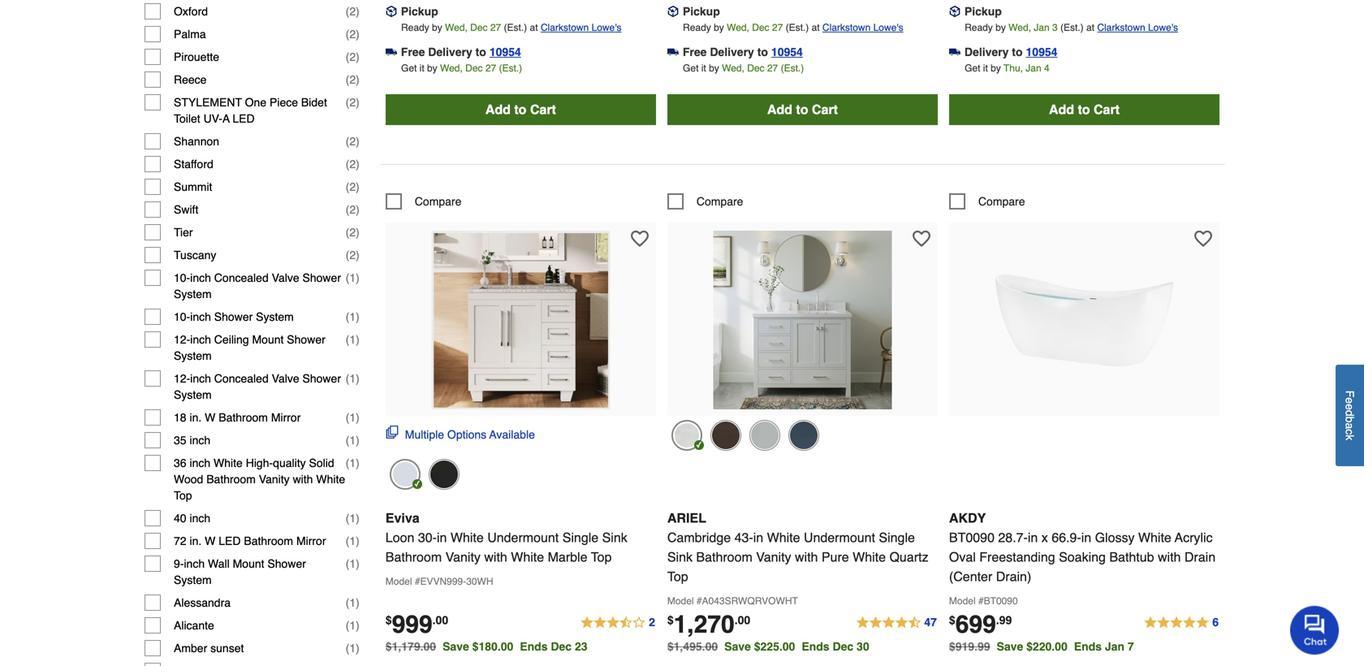 Task type: describe. For each thing, give the bounding box(es) containing it.
shower for 10-inch concealed valve shower system ( 1 )
[[303, 271, 341, 284]]

get for 1st the 'pickup' icon from left
[[401, 62, 417, 74]]

pickup for first the 'pickup' icon from the right
[[965, 5, 1002, 18]]

) for tier
[[356, 226, 360, 239]]

ceiling
[[214, 333, 249, 346]]

top inside eviva loon 30-in white undermount single sink bathroom vanity with white marble top
[[591, 549, 612, 565]]

1 inside 10-inch concealed valve shower system ( 1 )
[[350, 271, 356, 284]]

drain)
[[997, 569, 1032, 584]]

1 heart outline image from the left
[[631, 230, 649, 248]]

3 delivery from the left
[[965, 45, 1009, 58]]

1 for alessandra
[[350, 596, 356, 609]]

uv-
[[204, 112, 223, 125]]

was price $1,179.00 element
[[386, 636, 443, 653]]

) for tuscany
[[356, 249, 360, 262]]

$225.00
[[755, 640, 796, 653]]

1 for amber sunset
[[350, 642, 356, 655]]

jan for $220.00
[[1106, 640, 1125, 653]]

a043srwqrvowht
[[702, 595, 798, 607]]

$919.99
[[950, 640, 991, 653]]

bathroom inside 36 inch white high-quality solid wood bathroom vanity with white top ( 1 )
[[207, 473, 256, 486]]

f e e d b a c k
[[1344, 391, 1357, 441]]

system for 12-inch ceiling mount shower system
[[174, 349, 212, 362]]

valve for 10-inch concealed valve shower system
[[272, 271, 299, 284]]

add to cart for 2nd add to cart button from right
[[768, 102, 838, 117]]

$ for 699
[[950, 614, 956, 627]]

pirouette
[[174, 50, 219, 63]]

0 vertical spatial jan
[[1034, 22, 1050, 33]]

1 vertical spatial led
[[219, 535, 241, 548]]

shower for 9-inch wall mount shower system
[[268, 557, 306, 570]]

1 add to cart button from the left
[[386, 94, 656, 125]]

3.5 stars image
[[580, 613, 656, 633]]

savings save $220.00 element
[[997, 640, 1141, 653]]

1 vertical spatial bt0090
[[984, 595, 1019, 607]]

eviva
[[386, 510, 420, 526]]

( 2 ) for oxford
[[346, 5, 360, 18]]

bathroom up 9-inch wall mount shower system
[[244, 535, 293, 548]]

( for pirouette
[[346, 50, 350, 63]]

multiple options available
[[405, 428, 535, 441]]

midnight blue image
[[789, 420, 820, 451]]

12- for 12-inch ceiling mount shower system
[[174, 333, 190, 346]]

3 ready from the left
[[965, 22, 993, 33]]

12-inch concealed valve shower system ( 1 )
[[174, 372, 360, 401]]

get for first the 'pickup' icon from the right
[[965, 62, 981, 74]]

( for shannon
[[346, 135, 350, 148]]

options
[[448, 428, 487, 441]]

5 stars image
[[1144, 613, 1220, 633]]

f
[[1344, 391, 1357, 398]]

inch for 10-inch concealed valve shower system ( 1 )
[[190, 271, 211, 284]]

( 2 ) for pirouette
[[346, 50, 360, 63]]

36 inch white high-quality solid wood bathroom vanity with white top ( 1 )
[[174, 457, 360, 502]]

ariel cambridge 43-in white undermount single sink bathroom vanity with pure white quartz top
[[668, 510, 929, 584]]

$220.00
[[1027, 640, 1068, 653]]

model # a043srwqrvowht
[[668, 595, 798, 607]]

1 for 40 inch
[[350, 512, 356, 525]]

free for second the 'pickup' icon
[[683, 45, 707, 58]]

wall
[[208, 557, 230, 570]]

.99
[[997, 614, 1012, 627]]

7
[[1128, 640, 1135, 653]]

$1,179.00 save $180.00 ends dec 23
[[386, 640, 588, 653]]

3 lowe's from the left
[[1149, 22, 1179, 33]]

( 2 ) for summit
[[346, 180, 360, 193]]

delivery to 10954
[[965, 45, 1058, 58]]

model for bt0090 28.7-in x 66.9-in glossy white acrylic oval freestanding soaking bathtub with drain (center drain)
[[950, 595, 976, 607]]

( for 40 inch
[[346, 512, 350, 525]]

2 button
[[580, 613, 656, 633]]

white right 43-
[[767, 530, 801, 545]]

# for akdy bt0090 28.7-in x 66.9-in glossy white acrylic oval freestanding soaking bathtub with drain (center drain)
[[979, 595, 984, 607]]

$919.99 save $220.00 ends jan 7
[[950, 640, 1135, 653]]

freestanding
[[980, 549, 1056, 565]]

2 for reece
[[350, 73, 356, 86]]

multiple
[[405, 428, 444, 441]]

( for 12-inch ceiling mount shower system
[[346, 333, 350, 346]]

clarkstown lowe's button for 1st the 'pickup' icon from left
[[541, 19, 622, 36]]

wood
[[174, 473, 203, 486]]

2 inside 3.5 stars image
[[649, 616, 656, 629]]

cart for third add to cart button from the left
[[1094, 102, 1120, 117]]

loon
[[386, 530, 415, 545]]

1 ready from the left
[[401, 22, 430, 33]]

10- for 10-inch shower system
[[174, 310, 190, 323]]

) inside 10-inch concealed valve shower system ( 1 )
[[356, 271, 360, 284]]

40 inch
[[174, 512, 211, 525]]

40
[[174, 512, 187, 525]]

led inside stylement one piece bidet toilet uv-a led
[[233, 112, 255, 125]]

12- for 12-inch concealed valve shower system ( 1 )
[[174, 372, 190, 385]]

high-
[[246, 457, 273, 470]]

23
[[575, 640, 588, 653]]

model # bt0090
[[950, 595, 1019, 607]]

12-inch ceiling mount shower system
[[174, 333, 326, 362]]

inch for 12-inch concealed valve shower system ( 1 )
[[190, 372, 211, 385]]

9-inch wall mount shower system
[[174, 557, 306, 587]]

1,270
[[674, 610, 735, 638]]

alessandra
[[174, 596, 231, 609]]

6
[[1213, 616, 1219, 629]]

2 add from the left
[[768, 102, 793, 117]]

1 inside 12-inch concealed valve shower system ( 1 )
[[350, 372, 356, 385]]

ends for 999
[[520, 640, 548, 653]]

( 2 ) for tier
[[346, 226, 360, 239]]

) for reece
[[356, 73, 360, 86]]

ready by wed, jan 3 (est.) at clarkstown lowe's
[[965, 22, 1179, 33]]

add to cart for third add to cart button from right
[[486, 102, 556, 117]]

sink for cambridge 43-in white undermount single sink bathroom vanity with pure white quartz top
[[668, 549, 693, 565]]

35 inch
[[174, 434, 211, 447]]

1 for alicante
[[350, 619, 356, 632]]

truck filled image for delivery
[[950, 46, 961, 58]]

( 2 ) for shannon
[[346, 135, 360, 148]]

it for first the 'pickup' icon from the right
[[984, 62, 989, 74]]

swift
[[174, 203, 199, 216]]

2 e from the top
[[1344, 404, 1357, 410]]

akdy bt0090 28.7-in x 66.9-in glossy white acrylic oval freestanding soaking bathtub with drain (center drain)
[[950, 510, 1216, 584]]

concealed for 10-
[[214, 271, 269, 284]]

akdy
[[950, 510, 987, 526]]

( for 10-inch shower system
[[346, 310, 350, 323]]

oxford
[[174, 5, 208, 18]]

b
[[1344, 417, 1357, 423]]

1 add from the left
[[486, 102, 511, 117]]

( for stylement one piece bidet toilet uv-a led
[[346, 96, 350, 109]]

( 2 ) for palma
[[346, 28, 360, 41]]

bathtub
[[1110, 549, 1155, 565]]

free delivery to 10954 for 1st the 'pickup' icon from left
[[401, 45, 521, 58]]

4
[[1045, 62, 1050, 74]]

699
[[956, 610, 997, 638]]

72 in. w led bathroom mirror
[[174, 535, 326, 548]]

) for 18 in. w bathroom mirror
[[356, 411, 360, 424]]

model for loon 30-in white undermount single sink bathroom vanity with white marble top
[[386, 576, 412, 587]]

save for 699
[[997, 640, 1024, 653]]

model # evvn999-30wh
[[386, 576, 494, 587]]

top inside ariel cambridge 43-in white undermount single sink bathroom vanity with pure white quartz top
[[668, 569, 689, 584]]

) for amber sunset
[[356, 642, 360, 655]]

( for 72 in. w led bathroom mirror
[[346, 535, 350, 548]]

2 for palma
[[350, 28, 356, 41]]

bathroom inside eviva loon 30-in white undermount single sink bathroom vanity with white marble top
[[386, 549, 442, 565]]

a
[[1344, 423, 1357, 429]]

amber
[[174, 642, 207, 655]]

10954 button for the clarkstown lowe's button related to first the 'pickup' icon from the right
[[1027, 44, 1058, 60]]

actual price $999.00 element
[[386, 610, 449, 638]]

) for swift
[[356, 203, 360, 216]]

18 in. w bathroom mirror
[[174, 411, 301, 424]]

stafford
[[174, 158, 213, 171]]

) for alicante
[[356, 619, 360, 632]]

grey image
[[750, 420, 781, 451]]

$ for 999
[[386, 614, 392, 627]]

was price $1,495.00 element
[[668, 636, 725, 653]]

2 get it by wed, dec 27 (est.) from the left
[[683, 62, 805, 74]]

( for oxford
[[346, 5, 350, 18]]

$180.00
[[473, 640, 514, 653]]

f e e d b a c k button
[[1336, 365, 1365, 466]]

72
[[174, 535, 187, 548]]

eviva loon 30-in white undermount single sink bathroom vanity with white marble top image
[[432, 231, 610, 409]]

30
[[857, 640, 870, 653]]

it for 1st the 'pickup' icon from left
[[420, 62, 425, 74]]

mount for ceiling
[[252, 333, 284, 346]]

35
[[174, 434, 187, 447]]

oval
[[950, 549, 976, 565]]

summit
[[174, 180, 212, 193]]

get it by thu, jan 4
[[965, 62, 1050, 74]]

2 ready from the left
[[683, 22, 711, 33]]

) for 35 inch
[[356, 434, 360, 447]]

( 1 ) for 40 inch
[[346, 512, 360, 525]]

30wh
[[466, 576, 494, 587]]

1 pickup image from the left
[[386, 6, 397, 17]]

1002048718 element
[[386, 193, 462, 209]]

multiple options available link
[[386, 426, 535, 443]]

2 lowe's from the left
[[874, 22, 904, 33]]

clarkstown for first the 'pickup' icon from the right
[[1098, 22, 1146, 33]]

ariel cambridge 43-in white undermount single sink bathroom vanity with pure white quartz top image
[[714, 231, 892, 409]]

wed, for first the 'pickup' icon from the right
[[1009, 22, 1032, 33]]

1 inside 36 inch white high-quality solid wood bathroom vanity with white top ( 1 )
[[350, 457, 356, 470]]

4.5 stars image
[[856, 613, 938, 633]]

10-inch concealed valve shower system ( 1 )
[[174, 271, 360, 301]]

( 2 ) for tuscany
[[346, 249, 360, 262]]

inch for 40 inch
[[190, 512, 211, 525]]

( inside 36 inch white high-quality solid wood bathroom vanity with white top ( 1 )
[[346, 457, 350, 470]]

2 for swift
[[350, 203, 356, 216]]

2 for shannon
[[350, 135, 356, 148]]

alicante
[[174, 619, 214, 632]]

( 1 ) for 9-inch wall mount shower system
[[346, 557, 360, 570]]

in for 28.7-
[[1028, 530, 1039, 545]]

savings save $180.00 element
[[443, 640, 594, 653]]

cambridge
[[668, 530, 731, 545]]

3 10954 from the left
[[1027, 45, 1058, 58]]

( for swift
[[346, 203, 350, 216]]

quartz
[[890, 549, 929, 565]]

eviva loon 30-in white undermount single sink bathroom vanity with white marble top
[[386, 510, 628, 565]]

pickup for 1st the 'pickup' icon from left
[[401, 5, 438, 18]]

(center
[[950, 569, 993, 584]]

( for tier
[[346, 226, 350, 239]]

wed, for 1st the 'pickup' icon from left
[[445, 22, 468, 33]]

toilet
[[174, 112, 200, 125]]

( 1 ) for 18 in. w bathroom mirror
[[346, 411, 360, 424]]

piece
[[270, 96, 298, 109]]

tuscany
[[174, 249, 216, 262]]

3 pickup image from the left
[[950, 6, 961, 17]]

1 e from the top
[[1344, 398, 1357, 404]]

10-inch shower system
[[174, 310, 294, 323]]

1 vertical spatial mirror
[[296, 535, 326, 548]]



Task type: locate. For each thing, give the bounding box(es) containing it.
shower inside 10-inch concealed valve shower system ( 1 )
[[303, 271, 341, 284]]

single for quartz
[[879, 530, 916, 545]]

1 horizontal spatial pickup
[[683, 5, 720, 18]]

by
[[432, 22, 443, 33], [714, 22, 724, 33], [996, 22, 1006, 33], [427, 62, 438, 74], [709, 62, 720, 74], [991, 62, 1002, 74]]

16 ) from the top
[[356, 411, 360, 424]]

ariel
[[668, 510, 707, 526]]

3
[[1053, 22, 1058, 33]]

1 horizontal spatial truck filled image
[[950, 46, 961, 58]]

2 free from the left
[[683, 45, 707, 58]]

1 in. from the top
[[190, 411, 202, 424]]

vanity down high-
[[259, 473, 290, 486]]

.00 up was price $1,179.00 element
[[433, 614, 449, 627]]

compare inside '5001048209' element
[[979, 195, 1026, 208]]

w for bathroom
[[205, 411, 216, 424]]

w up 35 inch
[[205, 411, 216, 424]]

shower
[[303, 271, 341, 284], [214, 310, 253, 323], [287, 333, 326, 346], [303, 372, 341, 385], [268, 557, 306, 570]]

) for alessandra
[[356, 596, 360, 609]]

1 lowe's from the left
[[592, 22, 622, 33]]

1 horizontal spatial single
[[879, 530, 916, 545]]

c
[[1344, 429, 1357, 435]]

clarkstown lowe's button
[[541, 19, 622, 36], [823, 19, 904, 36], [1098, 19, 1179, 36]]

( 1 ) for 12-inch ceiling mount shower system
[[346, 333, 360, 346]]

3 ) from the top
[[356, 50, 360, 63]]

in
[[437, 530, 447, 545], [754, 530, 764, 545], [1028, 530, 1039, 545], [1082, 530, 1092, 545]]

14 ( from the top
[[346, 333, 350, 346]]

led up wall
[[219, 535, 241, 548]]

1 horizontal spatial heart outline image
[[913, 230, 931, 248]]

( for 9-inch wall mount shower system
[[346, 557, 350, 570]]

mirror down 36 inch white high-quality solid wood bathroom vanity with white top ( 1 )
[[296, 535, 326, 548]]

2 horizontal spatial #
[[979, 595, 984, 607]]

$ up $1,495.00
[[668, 614, 674, 627]]

1 horizontal spatial get it by wed, dec 27 (est.)
[[683, 62, 805, 74]]

0 horizontal spatial .00
[[433, 614, 449, 627]]

vanity inside ariel cambridge 43-in white undermount single sink bathroom vanity with pure white quartz top
[[757, 549, 792, 565]]

ends jan 7 element
[[1075, 640, 1141, 653]]

2 for stafford
[[350, 158, 356, 171]]

single up marble
[[563, 530, 599, 545]]

inch up 12-inch ceiling mount shower system
[[190, 310, 211, 323]]

7 ( 1 ) from the top
[[346, 557, 360, 570]]

12-
[[174, 333, 190, 346], [174, 372, 190, 385]]

0 vertical spatial top
[[174, 489, 192, 502]]

0 horizontal spatial truck filled image
[[668, 46, 679, 58]]

system for 10-inch concealed valve shower system ( 1 )
[[174, 288, 212, 301]]

) inside 36 inch white high-quality solid wood bathroom vanity with white top ( 1 )
[[356, 457, 360, 470]]

(est.)
[[504, 22, 527, 33], [786, 22, 809, 33], [1061, 22, 1084, 33], [499, 62, 523, 74], [781, 62, 805, 74]]

white
[[214, 457, 243, 470], [316, 473, 345, 486], [451, 530, 484, 545], [767, 530, 801, 545], [1139, 530, 1172, 545], [511, 549, 544, 565], [853, 549, 886, 565]]

1 horizontal spatial 10954
[[772, 45, 803, 58]]

0 horizontal spatial 10954
[[490, 45, 521, 58]]

( 1 ) for 35 inch
[[346, 434, 360, 447]]

0 horizontal spatial #
[[415, 576, 420, 587]]

3 compare from the left
[[979, 195, 1026, 208]]

10954 button for the clarkstown lowe's button for 1st the 'pickup' icon from left
[[490, 44, 521, 60]]

bathroom down "loon"
[[386, 549, 442, 565]]

system down 10-inch concealed valve shower system ( 1 )
[[256, 310, 294, 323]]

with up '30wh'
[[484, 549, 508, 565]]

inch inside 9-inch wall mount shower system
[[184, 557, 205, 570]]

0 vertical spatial bt0090
[[950, 530, 995, 545]]

soaking
[[1060, 549, 1106, 565]]

concealed inside 10-inch concealed valve shower system ( 1 )
[[214, 271, 269, 284]]

1 horizontal spatial undermount
[[804, 530, 876, 545]]

get
[[401, 62, 417, 74], [683, 62, 699, 74], [965, 62, 981, 74]]

2 10- from the top
[[174, 310, 190, 323]]

1 horizontal spatial #
[[697, 595, 702, 607]]

10954 for second the 'pickup' icon
[[772, 45, 803, 58]]

was price $919.99 element
[[950, 636, 997, 653]]

6 ) from the top
[[356, 135, 360, 148]]

0 vertical spatial in.
[[190, 411, 202, 424]]

2 in from the left
[[754, 530, 764, 545]]

.00 inside $ 1,270 .00
[[735, 614, 751, 627]]

evvn999-
[[420, 576, 466, 587]]

with inside eviva loon 30-in white undermount single sink bathroom vanity with white marble top
[[484, 549, 508, 565]]

save down .99
[[997, 640, 1024, 653]]

vanity inside 36 inch white high-quality solid wood bathroom vanity with white top ( 1 )
[[259, 473, 290, 486]]

1 vertical spatial valve
[[272, 372, 299, 385]]

1 ) from the top
[[356, 5, 360, 18]]

0 horizontal spatial clarkstown lowe's button
[[541, 19, 622, 36]]

( for palma
[[346, 28, 350, 41]]

thu,
[[1004, 62, 1024, 74]]

system
[[174, 288, 212, 301], [256, 310, 294, 323], [174, 349, 212, 362], [174, 388, 212, 401], [174, 574, 212, 587]]

28.7-
[[999, 530, 1028, 545]]

0 horizontal spatial free delivery to 10954
[[401, 45, 521, 58]]

5001048209 element
[[950, 193, 1026, 209]]

sink inside ariel cambridge 43-in white undermount single sink bathroom vanity with pure white quartz top
[[668, 549, 693, 565]]

1 valve from the top
[[272, 271, 299, 284]]

15 ( from the top
[[346, 372, 350, 385]]

glossy
[[1096, 530, 1135, 545]]

#
[[415, 576, 420, 587], [697, 595, 702, 607], [979, 595, 984, 607]]

2 ( 2 ) from the top
[[346, 28, 360, 41]]

0 horizontal spatial it
[[420, 62, 425, 74]]

concealed inside 12-inch concealed valve shower system ( 1 )
[[214, 372, 269, 385]]

valve up "10-inch shower system"
[[272, 271, 299, 284]]

1 horizontal spatial pickup image
[[668, 6, 679, 17]]

1 1 from the top
[[350, 271, 356, 284]]

0 vertical spatial 10-
[[174, 271, 190, 284]]

2 for tuscany
[[350, 249, 356, 262]]

0 vertical spatial mirror
[[271, 411, 301, 424]]

in. right 72
[[190, 535, 202, 548]]

top down cambridge
[[668, 569, 689, 584]]

1 for 9-inch wall mount shower system
[[350, 557, 356, 570]]

0 vertical spatial white image
[[672, 420, 703, 451]]

2 horizontal spatial top
[[668, 569, 689, 584]]

1 w from the top
[[205, 411, 216, 424]]

9 ( 1 ) from the top
[[346, 619, 360, 632]]

truck filled image
[[386, 46, 397, 58]]

0 horizontal spatial undermount
[[488, 530, 559, 545]]

white image for espresso icon
[[390, 459, 421, 490]]

3 $ from the left
[[950, 614, 956, 627]]

1 10- from the top
[[174, 271, 190, 284]]

$ 1,270 .00
[[668, 610, 751, 638]]

w up wall
[[205, 535, 216, 548]]

0 horizontal spatial delivery
[[428, 45, 473, 58]]

mount inside 12-inch ceiling mount shower system
[[252, 333, 284, 346]]

2 heart outline image from the left
[[913, 230, 931, 248]]

1 horizontal spatial add to cart button
[[668, 94, 938, 125]]

chat invite button image
[[1291, 605, 1341, 655]]

single inside eviva loon 30-in white undermount single sink bathroom vanity with white marble top
[[563, 530, 599, 545]]

one
[[245, 96, 267, 109]]

wed, for second the 'pickup' icon
[[727, 22, 750, 33]]

18
[[174, 411, 187, 424]]

5 ( 2 ) from the top
[[346, 96, 360, 109]]

inch inside 12-inch ceiling mount shower system
[[190, 333, 211, 346]]

) for 12-inch ceiling mount shower system
[[356, 333, 360, 346]]

system for 12-inch concealed valve shower system ( 1 )
[[174, 388, 212, 401]]

( 1 ) for alessandra
[[346, 596, 360, 609]]

1 vertical spatial 10-
[[174, 310, 190, 323]]

k
[[1344, 435, 1357, 441]]

( for summit
[[346, 180, 350, 193]]

e up b
[[1344, 404, 1357, 410]]

# up 1,270
[[697, 595, 702, 607]]

3 ( from the top
[[346, 50, 350, 63]]

inch inside 12-inch concealed valve shower system ( 1 )
[[190, 372, 211, 385]]

2 for pirouette
[[350, 50, 356, 63]]

18 ) from the top
[[356, 457, 360, 470]]

2 ready by wed, dec 27 (est.) at clarkstown lowe's from the left
[[683, 22, 904, 33]]

inch down tuscany
[[190, 271, 211, 284]]

concealed
[[214, 271, 269, 284], [214, 372, 269, 385]]

jan left 7
[[1106, 640, 1125, 653]]

led right a
[[233, 112, 255, 125]]

$ inside '$ 699 .99'
[[950, 614, 956, 627]]

delivery for 10954 'button' associated with the clarkstown lowe's button related to second the 'pickup' icon
[[710, 45, 755, 58]]

1
[[350, 271, 356, 284], [350, 310, 356, 323], [350, 333, 356, 346], [350, 372, 356, 385], [350, 411, 356, 424], [350, 434, 356, 447], [350, 457, 356, 470], [350, 512, 356, 525], [350, 535, 356, 548], [350, 557, 356, 570], [350, 596, 356, 609], [350, 619, 356, 632], [350, 642, 356, 655]]

in. for 18
[[190, 411, 202, 424]]

concealed down 12-inch ceiling mount shower system
[[214, 372, 269, 385]]

4 in from the left
[[1082, 530, 1092, 545]]

( 1 ) for 72 in. w led bathroom mirror
[[346, 535, 360, 548]]

2 ) from the top
[[356, 28, 360, 41]]

3 save from the left
[[997, 640, 1024, 653]]

1 horizontal spatial clarkstown lowe's button
[[823, 19, 904, 36]]

single inside ariel cambridge 43-in white undermount single sink bathroom vanity with pure white quartz top
[[879, 530, 916, 545]]

2 horizontal spatial add to cart button
[[950, 94, 1220, 125]]

system inside 10-inch concealed valve shower system ( 1 )
[[174, 288, 212, 301]]

1 horizontal spatial at
[[812, 22, 820, 33]]

) for palma
[[356, 28, 360, 41]]

6 ( from the top
[[346, 135, 350, 148]]

shower inside 9-inch wall mount shower system
[[268, 557, 306, 570]]

mount right ceiling
[[252, 333, 284, 346]]

3 add to cart button from the left
[[950, 94, 1220, 125]]

valve for 12-inch concealed valve shower system
[[272, 372, 299, 385]]

bathroom down 12-inch concealed valve shower system ( 1 )
[[219, 411, 268, 424]]

1 horizontal spatial model
[[668, 595, 694, 607]]

sink
[[603, 530, 628, 545], [668, 549, 693, 565]]

bt0090 inside akdy bt0090 28.7-in x 66.9-in glossy white acrylic oval freestanding soaking bathtub with drain (center drain)
[[950, 530, 995, 545]]

9-
[[174, 557, 184, 570]]

white left high-
[[214, 457, 243, 470]]

1 horizontal spatial 10954 button
[[772, 44, 803, 60]]

0 horizontal spatial clarkstown
[[541, 22, 589, 33]]

# for eviva loon 30-in white undermount single sink bathroom vanity with white marble top
[[415, 576, 420, 587]]

system inside 12-inch concealed valve shower system ( 1 )
[[174, 388, 212, 401]]

bathroom down 43-
[[697, 549, 753, 565]]

1 in from the left
[[437, 530, 447, 545]]

2
[[350, 5, 356, 18], [350, 28, 356, 41], [350, 50, 356, 63], [350, 73, 356, 86], [350, 96, 356, 109], [350, 135, 356, 148], [350, 158, 356, 171], [350, 180, 356, 193], [350, 203, 356, 216], [350, 226, 356, 239], [350, 249, 356, 262], [649, 616, 656, 629]]

5 ( 1 ) from the top
[[346, 512, 360, 525]]

heart outline image
[[1195, 230, 1213, 248]]

ends
[[520, 640, 548, 653], [802, 640, 830, 653], [1075, 640, 1102, 653]]

# up '$ 699 .99'
[[979, 595, 984, 607]]

system down "10-inch shower system"
[[174, 349, 212, 362]]

1 horizontal spatial lowe's
[[874, 22, 904, 33]]

actual price $1,270.00 element
[[668, 610, 751, 638]]

compare for 1002048718 element
[[415, 195, 462, 208]]

1 horizontal spatial vanity
[[446, 549, 481, 565]]

pure
[[822, 549, 850, 565]]

8 ( 1 ) from the top
[[346, 596, 360, 609]]

ends for 1,270
[[802, 640, 830, 653]]

$
[[386, 614, 392, 627], [668, 614, 674, 627], [950, 614, 956, 627]]

1 save from the left
[[443, 640, 469, 653]]

0 horizontal spatial ready by wed, dec 27 (est.) at clarkstown lowe's
[[401, 22, 622, 33]]

inch inside 10-inch concealed valve shower system ( 1 )
[[190, 271, 211, 284]]

9 ( from the top
[[346, 203, 350, 216]]

it
[[420, 62, 425, 74], [702, 62, 707, 74], [984, 62, 989, 74]]

9 ) from the top
[[356, 203, 360, 216]]

0 horizontal spatial at
[[530, 22, 538, 33]]

1 get it by wed, dec 27 (est.) from the left
[[401, 62, 523, 74]]

3 add from the left
[[1050, 102, 1075, 117]]

inch up wood
[[190, 457, 211, 470]]

.00 inside $ 999 .00
[[433, 614, 449, 627]]

bt0090 down akdy
[[950, 530, 995, 545]]

in.
[[190, 411, 202, 424], [190, 535, 202, 548]]

1 at from the left
[[530, 22, 538, 33]]

white image left espresso image
[[672, 420, 703, 451]]

valve inside 12-inch concealed valve shower system ( 1 )
[[272, 372, 299, 385]]

sunset
[[211, 642, 244, 655]]

in inside eviva loon 30-in white undermount single sink bathroom vanity with white marble top
[[437, 530, 447, 545]]

add
[[486, 102, 511, 117], [768, 102, 793, 117], [1050, 102, 1075, 117]]

0 horizontal spatial ready
[[401, 22, 430, 33]]

2 pickup image from the left
[[668, 6, 679, 17]]

undermount for white
[[488, 530, 559, 545]]

8 ( 2 ) from the top
[[346, 180, 360, 193]]

7 ( from the top
[[346, 158, 350, 171]]

clarkstown for second the 'pickup' icon
[[823, 22, 871, 33]]

$ 999 .00
[[386, 610, 449, 638]]

ends dec 23 element
[[520, 640, 594, 653]]

6 1 from the top
[[350, 434, 356, 447]]

23 ( from the top
[[346, 619, 350, 632]]

lowe's
[[592, 22, 622, 33], [874, 22, 904, 33], [1149, 22, 1179, 33]]

2 horizontal spatial $
[[950, 614, 956, 627]]

1 for 12-inch ceiling mount shower system
[[350, 333, 356, 346]]

bathroom inside ariel cambridge 43-in white undermount single sink bathroom vanity with pure white quartz top
[[697, 549, 753, 565]]

2 horizontal spatial 10954 button
[[1027, 44, 1058, 60]]

in right cambridge
[[754, 530, 764, 545]]

inch right 35
[[190, 434, 211, 447]]

save down $ 1,270 .00
[[725, 640, 751, 653]]

white up the bathtub
[[1139, 530, 1172, 545]]

3 10954 button from the left
[[1027, 44, 1058, 60]]

with left pure
[[795, 549, 818, 565]]

3 clarkstown from the left
[[1098, 22, 1146, 33]]

with
[[293, 473, 313, 486], [484, 549, 508, 565], [795, 549, 818, 565], [1159, 549, 1182, 565]]

17 ) from the top
[[356, 434, 360, 447]]

system for 9-inch wall mount shower system
[[174, 574, 212, 587]]

1 horizontal spatial free delivery to 10954
[[683, 45, 803, 58]]

in for 30-
[[437, 530, 447, 545]]

( for stafford
[[346, 158, 350, 171]]

1 for 35 inch
[[350, 434, 356, 447]]

$ right 47
[[950, 614, 956, 627]]

undermount for pure
[[804, 530, 876, 545]]

quality
[[273, 457, 306, 470]]

10 ( from the top
[[346, 226, 350, 239]]

clarkstown
[[541, 22, 589, 33], [823, 22, 871, 33], [1098, 22, 1146, 33]]

1 ( 1 ) from the top
[[346, 310, 360, 323]]

( for tuscany
[[346, 249, 350, 262]]

model down (center
[[950, 595, 976, 607]]

2 horizontal spatial ready
[[965, 22, 993, 33]]

compare inside 1002048718 element
[[415, 195, 462, 208]]

3 add to cart from the left
[[1050, 102, 1120, 117]]

1 horizontal spatial it
[[702, 62, 707, 74]]

4 ( from the top
[[346, 73, 350, 86]]

2 pickup from the left
[[683, 5, 720, 18]]

14 ) from the top
[[356, 333, 360, 346]]

undermount up pure
[[804, 530, 876, 545]]

1 clarkstown lowe's button from the left
[[541, 19, 622, 36]]

single for top
[[563, 530, 599, 545]]

vanity inside eviva loon 30-in white undermount single sink bathroom vanity with white marble top
[[446, 549, 481, 565]]

0 vertical spatial led
[[233, 112, 255, 125]]

0 vertical spatial 12-
[[174, 333, 190, 346]]

$ inside $ 1,270 .00
[[668, 614, 674, 627]]

47
[[925, 616, 937, 629]]

d
[[1344, 410, 1357, 417]]

undermount inside ariel cambridge 43-in white undermount single sink bathroom vanity with pure white quartz top
[[804, 530, 876, 545]]

.00 for 999
[[433, 614, 449, 627]]

amber sunset
[[174, 642, 244, 655]]

white down solid
[[316, 473, 345, 486]]

shower for 12-inch concealed valve shower system ( 1 )
[[303, 372, 341, 385]]

1 free delivery to 10954 from the left
[[401, 45, 521, 58]]

white right pure
[[853, 549, 886, 565]]

2 delivery from the left
[[710, 45, 755, 58]]

with left drain
[[1159, 549, 1182, 565]]

vanity up '30wh'
[[446, 549, 481, 565]]

( inside 10-inch concealed valve shower system ( 1 )
[[346, 271, 350, 284]]

2 free delivery to 10954 from the left
[[683, 45, 803, 58]]

clarkstown for 1st the 'pickup' icon from left
[[541, 22, 589, 33]]

in up soaking
[[1082, 530, 1092, 545]]

jan for by
[[1026, 62, 1042, 74]]

inch for 10-inch shower system
[[190, 310, 211, 323]]

) for 9-inch wall mount shower system
[[356, 557, 360, 570]]

( 2 ) for stylement one piece bidet toilet uv-a led
[[346, 96, 360, 109]]

1 vertical spatial jan
[[1026, 62, 1042, 74]]

heart outline image
[[631, 230, 649, 248], [913, 230, 931, 248]]

10954
[[490, 45, 521, 58], [772, 45, 803, 58], [1027, 45, 1058, 58]]

pickup
[[401, 5, 438, 18], [683, 5, 720, 18], [965, 5, 1002, 18]]

w for led
[[205, 535, 216, 548]]

e up d
[[1344, 398, 1357, 404]]

1 horizontal spatial top
[[591, 549, 612, 565]]

2 cart from the left
[[812, 102, 838, 117]]

delivery for the clarkstown lowe's button for 1st the 'pickup' icon from left 10954 'button'
[[428, 45, 473, 58]]

$1,179.00
[[386, 640, 436, 653]]

truck filled image for free
[[668, 46, 679, 58]]

0 horizontal spatial top
[[174, 489, 192, 502]]

a
[[223, 112, 230, 125]]

10954 button
[[490, 44, 521, 60], [772, 44, 803, 60], [1027, 44, 1058, 60]]

11 ( 2 ) from the top
[[346, 249, 360, 262]]

single up quartz
[[879, 530, 916, 545]]

concealed for 12-
[[214, 372, 269, 385]]

1 vertical spatial w
[[205, 535, 216, 548]]

)
[[356, 5, 360, 18], [356, 28, 360, 41], [356, 50, 360, 63], [356, 73, 360, 86], [356, 96, 360, 109], [356, 135, 360, 148], [356, 158, 360, 171], [356, 180, 360, 193], [356, 203, 360, 216], [356, 226, 360, 239], [356, 249, 360, 262], [356, 271, 360, 284], [356, 310, 360, 323], [356, 333, 360, 346], [356, 372, 360, 385], [356, 411, 360, 424], [356, 434, 360, 447], [356, 457, 360, 470], [356, 512, 360, 525], [356, 535, 360, 548], [356, 557, 360, 570], [356, 596, 360, 609], [356, 619, 360, 632], [356, 642, 360, 655]]

2 truck filled image from the left
[[950, 46, 961, 58]]

mirror down 12-inch concealed valve shower system ( 1 )
[[271, 411, 301, 424]]

espresso image
[[429, 459, 460, 490]]

$1,495.00 save $225.00 ends dec 30
[[668, 640, 870, 653]]

2 horizontal spatial save
[[997, 640, 1024, 653]]

with inside ariel cambridge 43-in white undermount single sink bathroom vanity with pure white quartz top
[[795, 549, 818, 565]]

mount
[[252, 333, 284, 346], [233, 557, 264, 570]]

solid
[[309, 457, 334, 470]]

2 horizontal spatial delivery
[[965, 45, 1009, 58]]

ends right $225.00
[[802, 640, 830, 653]]

mount down 72 in. w led bathroom mirror
[[233, 557, 264, 570]]

shower inside 12-inch ceiling mount shower system
[[287, 333, 326, 346]]

delivery
[[428, 45, 473, 58], [710, 45, 755, 58], [965, 45, 1009, 58]]

inch left wall
[[184, 557, 205, 570]]

inch right 40
[[190, 512, 211, 525]]

1 vertical spatial in.
[[190, 535, 202, 548]]

.00
[[433, 614, 449, 627], [735, 614, 751, 627]]

1 ends from the left
[[520, 640, 548, 653]]

bt0090 up .99
[[984, 595, 1019, 607]]

undermount
[[488, 530, 559, 545], [804, 530, 876, 545]]

0 horizontal spatial free
[[401, 45, 425, 58]]

clarkstown lowe's button for second the 'pickup' icon
[[823, 19, 904, 36]]

2 for summit
[[350, 180, 356, 193]]

13 1 from the top
[[350, 642, 356, 655]]

inch for 35 inch
[[190, 434, 211, 447]]

akdy bt0090 28.7-in x 66.9-in glossy white acrylic oval freestanding soaking bathtub with drain (center drain) image
[[996, 231, 1174, 409]]

19 ( from the top
[[346, 512, 350, 525]]

0 horizontal spatial 10954 button
[[490, 44, 521, 60]]

2 single from the left
[[879, 530, 916, 545]]

# up $ 999 .00
[[415, 576, 420, 587]]

3 cart from the left
[[1094, 102, 1120, 117]]

1 horizontal spatial cart
[[812, 102, 838, 117]]

save
[[443, 640, 469, 653], [725, 640, 751, 653], [997, 640, 1024, 653]]

2 horizontal spatial add to cart
[[1050, 102, 1120, 117]]

0 horizontal spatial sink
[[603, 530, 628, 545]]

2 horizontal spatial cart
[[1094, 102, 1120, 117]]

9 1 from the top
[[350, 535, 356, 548]]

reece
[[174, 73, 207, 86]]

stylement one piece bidet toilet uv-a led
[[174, 96, 327, 125]]

6 button
[[1144, 613, 1220, 633]]

free for 1st the 'pickup' icon from left
[[401, 45, 425, 58]]

valve inside 10-inch concealed valve shower system ( 1 )
[[272, 271, 299, 284]]

0 vertical spatial w
[[205, 411, 216, 424]]

vanity for eviva loon 30-in white undermount single sink bathroom vanity with white marble top
[[446, 549, 481, 565]]

system down 9-
[[174, 574, 212, 587]]

actual price $699.99 element
[[950, 610, 1012, 638]]

1 free from the left
[[401, 45, 425, 58]]

1 cart from the left
[[530, 102, 556, 117]]

add to cart
[[486, 102, 556, 117], [768, 102, 838, 117], [1050, 102, 1120, 117]]

top right marble
[[591, 549, 612, 565]]

bidet
[[301, 96, 327, 109]]

system inside 12-inch ceiling mount shower system
[[174, 349, 212, 362]]

concealed up "10-inch shower system"
[[214, 271, 269, 284]]

( inside 12-inch concealed valve shower system ( 1 )
[[346, 372, 350, 385]]

6 ( 1 ) from the top
[[346, 535, 360, 548]]

mount inside 9-inch wall mount shower system
[[233, 557, 264, 570]]

in right "loon"
[[437, 530, 447, 545]]

white image left espresso icon
[[390, 459, 421, 490]]

1 ( from the top
[[346, 5, 350, 18]]

get for second the 'pickup' icon
[[683, 62, 699, 74]]

inch for 9-inch wall mount shower system
[[184, 557, 205, 570]]

$ inside $ 999 .00
[[386, 614, 392, 627]]

pickup image
[[386, 6, 397, 17], [668, 6, 679, 17], [950, 6, 961, 17]]

1 horizontal spatial delivery
[[710, 45, 755, 58]]

model down "loon"
[[386, 576, 412, 587]]

10- inside 10-inch concealed valve shower system ( 1 )
[[174, 271, 190, 284]]

$ for 1,270
[[668, 614, 674, 627]]

0 horizontal spatial vanity
[[259, 473, 290, 486]]

ends dec 30 element
[[802, 640, 876, 653]]

shower inside 12-inch concealed valve shower system ( 1 )
[[303, 372, 341, 385]]

3 pickup from the left
[[965, 5, 1002, 18]]

2 save from the left
[[725, 640, 751, 653]]

2 horizontal spatial clarkstown
[[1098, 22, 1146, 33]]

1 it from the left
[[420, 62, 425, 74]]

with inside akdy bt0090 28.7-in x 66.9-in glossy white acrylic oval freestanding soaking bathtub with drain (center drain)
[[1159, 549, 1182, 565]]

jan left 3
[[1034, 22, 1050, 33]]

white left marble
[[511, 549, 544, 565]]

vanity up a043srwqrvowht
[[757, 549, 792, 565]]

1 12- from the top
[[174, 333, 190, 346]]

x
[[1042, 530, 1049, 545]]

5001146233 element
[[668, 193, 744, 209]]

1 horizontal spatial compare
[[697, 195, 744, 208]]

1 horizontal spatial ready by wed, dec 27 (est.) at clarkstown lowe's
[[683, 22, 904, 33]]

with down quality
[[293, 473, 313, 486]]

2 horizontal spatial lowe's
[[1149, 22, 1179, 33]]

( 2 ) for stafford
[[346, 158, 360, 171]]

1 vertical spatial top
[[591, 549, 612, 565]]

2 horizontal spatial vanity
[[757, 549, 792, 565]]

jan left 4
[[1026, 62, 1042, 74]]

1 horizontal spatial save
[[725, 640, 751, 653]]

3 it from the left
[[984, 62, 989, 74]]

truck filled image
[[668, 46, 679, 58], [950, 46, 961, 58]]

$ 699 .99
[[950, 610, 1012, 638]]

1 vertical spatial sink
[[668, 549, 693, 565]]

36
[[174, 457, 187, 470]]

10- for 10-inch concealed valve shower system ( 1 )
[[174, 271, 190, 284]]

( 1 )
[[346, 310, 360, 323], [346, 333, 360, 346], [346, 411, 360, 424], [346, 434, 360, 447], [346, 512, 360, 525], [346, 535, 360, 548], [346, 557, 360, 570], [346, 596, 360, 609], [346, 619, 360, 632], [346, 642, 360, 655]]

12- left ceiling
[[174, 333, 190, 346]]

0 horizontal spatial pickup
[[401, 5, 438, 18]]

) for 10-inch shower system
[[356, 310, 360, 323]]

w
[[205, 411, 216, 424], [205, 535, 216, 548]]

0 horizontal spatial cart
[[530, 102, 556, 117]]

white image
[[672, 420, 703, 451], [390, 459, 421, 490]]

1 vertical spatial mount
[[233, 557, 264, 570]]

1 horizontal spatial add to cart
[[768, 102, 838, 117]]

shower for 12-inch ceiling mount shower system
[[287, 333, 326, 346]]

system up 18
[[174, 388, 212, 401]]

10 1 from the top
[[350, 557, 356, 570]]

0 horizontal spatial save
[[443, 640, 469, 653]]

available
[[490, 428, 535, 441]]

.00 down a043srwqrvowht
[[735, 614, 751, 627]]

22 ) from the top
[[356, 596, 360, 609]]

0 horizontal spatial model
[[386, 576, 412, 587]]

1 vertical spatial white image
[[390, 459, 421, 490]]

3 1 from the top
[[350, 333, 356, 346]]

top inside 36 inch white high-quality solid wood bathroom vanity with white top ( 1 )
[[174, 489, 192, 502]]

2 ( from the top
[[346, 28, 350, 41]]

1 pickup from the left
[[401, 5, 438, 18]]

undermount inside eviva loon 30-in white undermount single sink bathroom vanity with white marble top
[[488, 530, 559, 545]]

12- inside 12-inch concealed valve shower system ( 1 )
[[174, 372, 190, 385]]

27
[[491, 22, 501, 33], [773, 22, 783, 33], [486, 62, 497, 74], [768, 62, 779, 74]]

ends right $180.00
[[520, 640, 548, 653]]

( for alicante
[[346, 619, 350, 632]]

8 ) from the top
[[356, 180, 360, 193]]

save for 1,270
[[725, 640, 751, 653]]

dec
[[471, 22, 488, 33], [752, 22, 770, 33], [466, 62, 483, 74], [748, 62, 765, 74], [551, 640, 572, 653], [833, 640, 854, 653]]

2 horizontal spatial model
[[950, 595, 976, 607]]

2 horizontal spatial at
[[1087, 22, 1095, 33]]

top
[[174, 489, 192, 502], [591, 549, 612, 565], [668, 569, 689, 584]]

( 2 ) for reece
[[346, 73, 360, 86]]

compare inside 5001146233 element
[[697, 195, 744, 208]]

( 2 ) for swift
[[346, 203, 360, 216]]

0 horizontal spatial single
[[563, 530, 599, 545]]

( for 18 in. w bathroom mirror
[[346, 411, 350, 424]]

1 horizontal spatial ready
[[683, 22, 711, 33]]

0 horizontal spatial pickup image
[[386, 6, 397, 17]]

0 horizontal spatial get it by wed, dec 27 (est.)
[[401, 62, 523, 74]]

bathroom
[[219, 411, 268, 424], [207, 473, 256, 486], [244, 535, 293, 548], [386, 549, 442, 565], [697, 549, 753, 565]]

11 1 from the top
[[350, 596, 356, 609]]

.00 for 1,270
[[735, 614, 751, 627]]

drain
[[1185, 549, 1216, 565]]

19 ) from the top
[[356, 512, 360, 525]]

white inside akdy bt0090 28.7-in x 66.9-in glossy white acrylic oval freestanding soaking bathtub with drain (center drain)
[[1139, 530, 1172, 545]]

system down tuscany
[[174, 288, 212, 301]]

5 ) from the top
[[356, 96, 360, 109]]

ends right $220.00 on the right bottom of page
[[1075, 640, 1102, 653]]

) inside 12-inch concealed valve shower system ( 1 )
[[356, 372, 360, 385]]

66.9-
[[1052, 530, 1082, 545]]

1 horizontal spatial .00
[[735, 614, 751, 627]]

) for stafford
[[356, 158, 360, 171]]

0 horizontal spatial get
[[401, 62, 417, 74]]

0 horizontal spatial lowe's
[[592, 22, 622, 33]]

2 1 from the top
[[350, 310, 356, 323]]

at for 1st the 'pickup' icon from left
[[530, 22, 538, 33]]

0 horizontal spatial ends
[[520, 640, 548, 653]]

white right 30-
[[451, 530, 484, 545]]

sink inside eviva loon 30-in white undermount single sink bathroom vanity with white marble top
[[603, 530, 628, 545]]

at for second the 'pickup' icon
[[812, 22, 820, 33]]

# for ariel cambridge 43-in white undermount single sink bathroom vanity with pure white quartz top
[[697, 595, 702, 607]]

) for 40 inch
[[356, 512, 360, 525]]

acrylic
[[1175, 530, 1213, 545]]

valve down 12-inch ceiling mount shower system
[[272, 372, 299, 385]]

in inside ariel cambridge 43-in white undermount single sink bathroom vanity with pure white quartz top
[[754, 530, 764, 545]]

2 12- from the top
[[174, 372, 190, 385]]

15 ) from the top
[[356, 372, 360, 385]]

save left $180.00
[[443, 640, 469, 653]]

1 horizontal spatial free
[[683, 45, 707, 58]]

in left the x
[[1028, 530, 1039, 545]]

ready
[[401, 22, 430, 33], [683, 22, 711, 33], [965, 22, 993, 33]]

undermount up marble
[[488, 530, 559, 545]]

) for oxford
[[356, 5, 360, 18]]

2 horizontal spatial 10954
[[1027, 45, 1058, 58]]

with inside 36 inch white high-quality solid wood bathroom vanity with white top ( 1 )
[[293, 473, 313, 486]]

17 ( from the top
[[346, 434, 350, 447]]

at for first the 'pickup' icon from the right
[[1087, 22, 1095, 33]]

1 horizontal spatial clarkstown
[[823, 22, 871, 33]]

24 ) from the top
[[356, 642, 360, 655]]

2 add to cart button from the left
[[668, 94, 938, 125]]

inch up 18 in. w bathroom mirror
[[190, 372, 211, 385]]

in. right 18
[[190, 411, 202, 424]]

savings save $225.00 element
[[725, 640, 876, 653]]

1 horizontal spatial ends
[[802, 640, 830, 653]]

system inside 9-inch wall mount shower system
[[174, 574, 212, 587]]

bathroom down high-
[[207, 473, 256, 486]]

save for 999
[[443, 640, 469, 653]]

inch left ceiling
[[190, 333, 211, 346]]

12- inside 12-inch ceiling mount shower system
[[174, 333, 190, 346]]

23 ) from the top
[[356, 619, 360, 632]]

espresso image
[[711, 420, 742, 451]]

1 .00 from the left
[[433, 614, 449, 627]]

47 button
[[856, 613, 938, 633]]

12- up 18
[[174, 372, 190, 385]]

0 horizontal spatial compare
[[415, 195, 462, 208]]

inch inside 36 inch white high-quality solid wood bathroom vanity with white top ( 1 )
[[190, 457, 211, 470]]

top down wood
[[174, 489, 192, 502]]

$ up $1,179.00
[[386, 614, 392, 627]]

0 horizontal spatial add
[[486, 102, 511, 117]]

model up 1,270
[[668, 595, 694, 607]]

0 horizontal spatial add to cart button
[[386, 94, 656, 125]]

2 horizontal spatial get
[[965, 62, 981, 74]]

12 ( from the top
[[346, 271, 350, 284]]

2 concealed from the top
[[214, 372, 269, 385]]



Task type: vqa. For each thing, say whether or not it's contained in the screenshot.
43-'s in
yes



